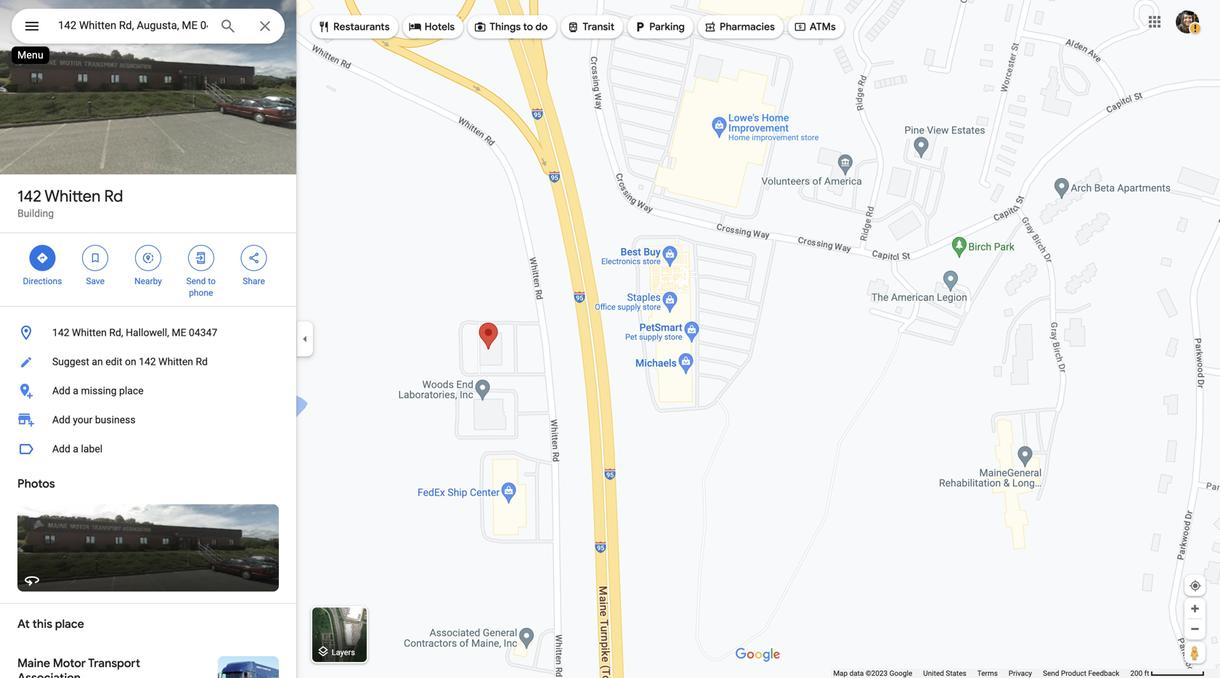 Task type: vqa. For each thing, say whether or not it's contained in the screenshot.
to to the top
yes



Task type: describe. For each thing, give the bounding box(es) containing it.

[[142, 250, 155, 266]]

a for missing
[[73, 385, 78, 397]]

show your location image
[[1190, 579, 1203, 592]]

photos
[[17, 476, 55, 491]]

 hotels
[[409, 19, 455, 35]]

add a label button
[[0, 435, 297, 464]]

142 whitten rd, hallowell, me 04347 button
[[0, 318, 297, 347]]

200
[[1131, 669, 1143, 678]]

send product feedback
[[1044, 669, 1120, 678]]

this
[[32, 617, 52, 632]]

me
[[172, 327, 186, 339]]

collapse side panel image
[[297, 331, 313, 347]]


[[89, 250, 102, 266]]

add a missing place
[[52, 385, 144, 397]]

none field inside 142 whitten rd, augusta, me 04332 field
[[58, 17, 208, 34]]

do
[[536, 20, 548, 33]]

zoom in image
[[1190, 603, 1201, 614]]

142 for rd,
[[52, 327, 69, 339]]

 things to do
[[474, 19, 548, 35]]

share
[[243, 276, 265, 286]]

map
[[834, 669, 848, 678]]

send to phone
[[186, 276, 216, 298]]

restaurants
[[334, 20, 390, 33]]

maine motor transport association link
[[0, 645, 297, 678]]

privacy
[[1009, 669, 1033, 678]]

142 whitten rd main content
[[0, 0, 297, 678]]

at
[[17, 617, 30, 632]]

layers
[[332, 648, 355, 657]]


[[704, 19, 717, 35]]

04347
[[189, 327, 218, 339]]

edit
[[106, 356, 122, 368]]

©2023
[[866, 669, 888, 678]]

2 horizontal spatial 142
[[139, 356, 156, 368]]

a for label
[[73, 443, 78, 455]]

place inside button
[[119, 385, 144, 397]]

united states button
[[924, 669, 967, 678]]

add your business link
[[0, 406, 297, 435]]


[[409, 19, 422, 35]]

 search field
[[12, 9, 285, 47]]


[[36, 250, 49, 266]]

 atms
[[794, 19, 836, 35]]

send for send product feedback
[[1044, 669, 1060, 678]]

maine
[[17, 656, 50, 671]]

 restaurants
[[318, 19, 390, 35]]

add a label
[[52, 443, 103, 455]]

add your business
[[52, 414, 136, 426]]

feedback
[[1089, 669, 1120, 678]]

add for add a missing place
[[52, 385, 70, 397]]


[[195, 250, 208, 266]]

footer inside google maps element
[[834, 669, 1131, 678]]

pharmacies
[[720, 20, 775, 33]]

ft
[[1145, 669, 1150, 678]]

whitten for rd
[[44, 186, 101, 206]]

 button
[[12, 9, 52, 47]]

add for add a label
[[52, 443, 70, 455]]

suggest
[[52, 356, 89, 368]]

to inside  things to do
[[523, 20, 533, 33]]


[[634, 19, 647, 35]]

nearby
[[134, 276, 162, 286]]

an
[[92, 356, 103, 368]]



Task type: locate. For each thing, give the bounding box(es) containing it.
hallowell,
[[126, 327, 169, 339]]

send inside send product feedback button
[[1044, 669, 1060, 678]]

142 whitten rd, hallowell, me 04347
[[52, 327, 218, 339]]

a left "missing"
[[73, 385, 78, 397]]

rd,
[[109, 327, 123, 339]]

0 vertical spatial send
[[186, 276, 206, 286]]

add inside button
[[52, 443, 70, 455]]

footer containing map data ©2023 google
[[834, 669, 1131, 678]]

0 horizontal spatial place
[[55, 617, 84, 632]]

0 vertical spatial add
[[52, 385, 70, 397]]

united
[[924, 669, 945, 678]]

1 horizontal spatial send
[[1044, 669, 1060, 678]]

place right "this"
[[55, 617, 84, 632]]

phone
[[189, 288, 213, 298]]

whitten up building
[[44, 186, 101, 206]]

142 right on
[[139, 356, 156, 368]]

atms
[[810, 20, 836, 33]]

send product feedback button
[[1044, 669, 1120, 678]]

add
[[52, 385, 70, 397], [52, 414, 70, 426], [52, 443, 70, 455]]

whitten
[[44, 186, 101, 206], [72, 327, 107, 339], [159, 356, 193, 368]]

1 vertical spatial rd
[[196, 356, 208, 368]]

142 up suggest on the bottom left of the page
[[52, 327, 69, 339]]

200 ft
[[1131, 669, 1150, 678]]

footer
[[834, 669, 1131, 678]]

maine motor transport association
[[17, 656, 140, 678]]

label
[[81, 443, 103, 455]]

to inside send to phone
[[208, 276, 216, 286]]

add inside button
[[52, 385, 70, 397]]

product
[[1062, 669, 1087, 678]]

to left do
[[523, 20, 533, 33]]

send for send to phone
[[186, 276, 206, 286]]

place
[[119, 385, 144, 397], [55, 617, 84, 632]]

add down suggest on the bottom left of the page
[[52, 385, 70, 397]]

0 horizontal spatial rd
[[104, 186, 123, 206]]

1 vertical spatial send
[[1044, 669, 1060, 678]]

a inside button
[[73, 385, 78, 397]]

0 horizontal spatial 142
[[17, 186, 41, 206]]

 transit
[[567, 19, 615, 35]]

1 horizontal spatial to
[[523, 20, 533, 33]]


[[567, 19, 580, 35]]

1 horizontal spatial rd
[[196, 356, 208, 368]]

rd inside the 142 whitten rd building
[[104, 186, 123, 206]]

None field
[[58, 17, 208, 34]]

suggest an edit on 142 whitten rd
[[52, 356, 208, 368]]

1 a from the top
[[73, 385, 78, 397]]

on
[[125, 356, 136, 368]]

to up phone
[[208, 276, 216, 286]]

1 vertical spatial a
[[73, 443, 78, 455]]

0 vertical spatial to
[[523, 20, 533, 33]]

missing
[[81, 385, 117, 397]]

1 horizontal spatial 142
[[52, 327, 69, 339]]

send
[[186, 276, 206, 286], [1044, 669, 1060, 678]]

your
[[73, 414, 93, 426]]

business
[[95, 414, 136, 426]]

142
[[17, 186, 41, 206], [52, 327, 69, 339], [139, 356, 156, 368]]

google maps element
[[0, 0, 1221, 678]]


[[794, 19, 807, 35]]

1 horizontal spatial place
[[119, 385, 144, 397]]

0 horizontal spatial send
[[186, 276, 206, 286]]

transit
[[583, 20, 615, 33]]

 parking
[[634, 19, 685, 35]]

whitten inside the 142 whitten rd building
[[44, 186, 101, 206]]

send up phone
[[186, 276, 206, 286]]

at this place
[[17, 617, 84, 632]]

0 vertical spatial rd
[[104, 186, 123, 206]]

add left label
[[52, 443, 70, 455]]

1 add from the top
[[52, 385, 70, 397]]

suggest an edit on 142 whitten rd button
[[0, 347, 297, 376]]

association
[[17, 670, 81, 678]]

1 vertical spatial place
[[55, 617, 84, 632]]

whitten left "rd,"
[[72, 327, 107, 339]]

3 add from the top
[[52, 443, 70, 455]]

142 for rd
[[17, 186, 41, 206]]

1 vertical spatial to
[[208, 276, 216, 286]]

map data ©2023 google
[[834, 669, 913, 678]]

0 vertical spatial a
[[73, 385, 78, 397]]

motor
[[53, 656, 86, 671]]

data
[[850, 669, 864, 678]]

terms
[[978, 669, 998, 678]]

send left product
[[1044, 669, 1060, 678]]

200 ft button
[[1131, 669, 1206, 678]]

building
[[17, 207, 54, 219]]

0 vertical spatial 142
[[17, 186, 41, 206]]

actions for 142 whitten rd region
[[0, 233, 297, 306]]

1 vertical spatial 142
[[52, 327, 69, 339]]

2 add from the top
[[52, 414, 70, 426]]

transport
[[88, 656, 140, 671]]


[[23, 16, 41, 37]]

whitten down me
[[159, 356, 193, 368]]

1 vertical spatial whitten
[[72, 327, 107, 339]]

rd inside button
[[196, 356, 208, 368]]


[[474, 19, 487, 35]]

things
[[490, 20, 521, 33]]

142 Whitten Rd, Augusta, ME 04332 field
[[12, 9, 285, 44]]

to
[[523, 20, 533, 33], [208, 276, 216, 286]]

a left label
[[73, 443, 78, 455]]

add a missing place button
[[0, 376, 297, 406]]

0 vertical spatial place
[[119, 385, 144, 397]]

show street view coverage image
[[1185, 642, 1206, 664]]

rd
[[104, 186, 123, 206], [196, 356, 208, 368]]


[[318, 19, 331, 35]]

2 vertical spatial add
[[52, 443, 70, 455]]

2 vertical spatial whitten
[[159, 356, 193, 368]]

 pharmacies
[[704, 19, 775, 35]]

directions
[[23, 276, 62, 286]]

142 whitten rd building
[[17, 186, 123, 219]]

terms button
[[978, 669, 998, 678]]


[[248, 250, 261, 266]]

add for add your business
[[52, 414, 70, 426]]

a
[[73, 385, 78, 397], [73, 443, 78, 455]]

zoom out image
[[1190, 624, 1201, 634]]

142 up building
[[17, 186, 41, 206]]

states
[[947, 669, 967, 678]]

privacy button
[[1009, 669, 1033, 678]]

parking
[[650, 20, 685, 33]]

0 horizontal spatial to
[[208, 276, 216, 286]]

1 vertical spatial add
[[52, 414, 70, 426]]

save
[[86, 276, 105, 286]]

2 a from the top
[[73, 443, 78, 455]]

send inside send to phone
[[186, 276, 206, 286]]

a inside button
[[73, 443, 78, 455]]

google
[[890, 669, 913, 678]]

142 inside the 142 whitten rd building
[[17, 186, 41, 206]]

united states
[[924, 669, 967, 678]]

hotels
[[425, 20, 455, 33]]

0 vertical spatial whitten
[[44, 186, 101, 206]]

add left your
[[52, 414, 70, 426]]

whitten for rd,
[[72, 327, 107, 339]]

2 vertical spatial 142
[[139, 356, 156, 368]]

place down on
[[119, 385, 144, 397]]



